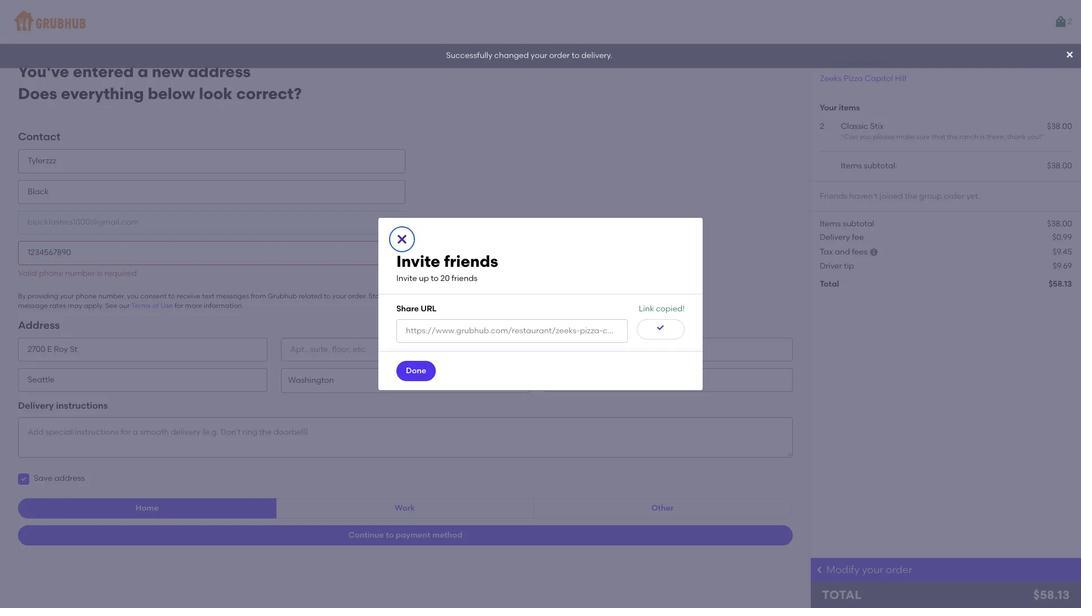 Task type: vqa. For each thing, say whether or not it's contained in the screenshot.
order
yes



Task type: describe. For each thing, give the bounding box(es) containing it.
1 vertical spatial 2
[[820, 121, 825, 131]]

other button
[[534, 498, 792, 519]]

0 vertical spatial friends
[[444, 252, 499, 271]]

order left yet.
[[945, 191, 965, 201]]

by
[[18, 292, 26, 300]]

items subtotal:
[[841, 161, 898, 171]]

address inside you've entered a new address does everything below look correct?
[[188, 62, 251, 81]]

save address
[[34, 474, 85, 484]]

share
[[397, 304, 419, 314]]

haven't
[[850, 191, 878, 201]]

your up may
[[60, 292, 74, 300]]

items for items subtotal:
[[841, 161, 863, 171]]

grubhub
[[268, 292, 297, 300]]

0 horizontal spatial group
[[839, 58, 862, 67]]

order left delivery.
[[550, 51, 570, 61]]

First name text field
[[18, 150, 406, 173]]

terms of use for more information.
[[131, 302, 244, 310]]

order right the modify
[[887, 564, 913, 576]]

copied!
[[656, 304, 685, 314]]

delivery for delivery fee
[[820, 233, 851, 242]]

0 vertical spatial phone
[[39, 269, 63, 278]]

save
[[34, 474, 52, 484]]

see
[[105, 302, 117, 310]]

1 vertical spatial $58.13
[[1034, 588, 1071, 602]]

home button
[[18, 498, 276, 519]]

delivery for delivery instructions
[[18, 401, 54, 411]]

a
[[138, 62, 148, 81]]

to right related
[[324, 292, 331, 300]]

you've entered a new address does everything below look correct?
[[18, 62, 302, 103]]

delivery.
[[582, 51, 613, 61]]

correct?
[[236, 84, 302, 103]]

work button
[[276, 498, 534, 519]]

fee
[[853, 233, 865, 242]]

continue to payment method
[[349, 531, 463, 540]]

required
[[105, 269, 137, 278]]

may
[[68, 302, 82, 310]]

work
[[395, 503, 415, 513]]

share url
[[397, 304, 437, 314]]

capitol
[[865, 74, 894, 83]]

number
[[65, 269, 95, 278]]

your for total
[[820, 58, 838, 67]]

$38.00 " can you please make sure that the ranch is there, thank you! "
[[841, 121, 1073, 141]]

view details
[[1026, 58, 1073, 68]]

does
[[18, 84, 57, 103]]

driver
[[820, 261, 843, 271]]

is inside "$38.00 " can you please make sure that the ranch is there, thank you! ""
[[981, 133, 986, 141]]

to inside button
[[386, 531, 394, 540]]

below
[[148, 84, 195, 103]]

driver tip
[[820, 261, 855, 271]]

continue to payment method button
[[18, 526, 793, 546]]

1 vertical spatial friends
[[452, 274, 478, 284]]

0 horizontal spatial the
[[905, 191, 918, 201]]

1 vertical spatial total
[[823, 588, 862, 602]]

rates
[[49, 302, 66, 310]]

your left order.
[[332, 292, 347, 300]]

modify
[[827, 564, 860, 576]]

main navigation navigation
[[0, 0, 1082, 44]]

use
[[161, 302, 173, 310]]

tax and fees
[[820, 248, 868, 257]]

subtotal:
[[864, 161, 898, 171]]

phone inside by providing your phone number, you consent to receive text messages from grubhub related to your order. standard message rates may apply. see our
[[76, 292, 97, 300]]

valid phone number is required alert
[[18, 269, 137, 278]]

Last name text field
[[18, 180, 406, 204]]

link copied!
[[639, 304, 685, 314]]

receive
[[177, 292, 200, 300]]

you've
[[18, 62, 69, 81]]

to up use
[[168, 292, 175, 300]]

classic stix
[[841, 121, 884, 131]]

2 inside button
[[1068, 17, 1073, 26]]

the inside "$38.00 " can you please make sure that the ranch is there, thank you! ""
[[948, 133, 958, 141]]

Zip text field
[[544, 369, 793, 392]]

text
[[202, 292, 215, 300]]

there,
[[987, 133, 1006, 141]]

please
[[873, 133, 895, 141]]

other
[[652, 503, 674, 513]]

number,
[[98, 292, 125, 300]]

apply.
[[84, 302, 104, 310]]

of
[[153, 302, 159, 310]]

ranch
[[960, 133, 979, 141]]

joined
[[880, 191, 904, 201]]

Phone telephone field
[[18, 241, 406, 265]]

modify your order
[[827, 564, 913, 576]]

terms
[[131, 302, 151, 310]]

1 vertical spatial svg image
[[657, 323, 666, 332]]

order up capitol at the right top
[[864, 58, 885, 67]]

home
[[136, 503, 159, 513]]

message
[[18, 302, 48, 310]]

City text field
[[18, 369, 267, 392]]

everything
[[61, 84, 144, 103]]

you!
[[1028, 133, 1042, 141]]

view
[[1026, 58, 1045, 68]]

our
[[119, 302, 130, 310]]

items subtotal
[[820, 219, 875, 229]]

zeeks
[[820, 74, 842, 83]]

can
[[844, 133, 858, 141]]

Cross street text field
[[544, 338, 793, 362]]

changed
[[495, 51, 529, 61]]

by providing your phone number, you consent to receive text messages from grubhub related to your order. standard message rates may apply. see our
[[18, 292, 400, 310]]

consent
[[140, 292, 167, 300]]

look
[[199, 84, 233, 103]]

0 vertical spatial $58.13
[[1049, 280, 1073, 289]]

$38.00 for items subtotal:
[[1048, 161, 1073, 171]]

new
[[152, 62, 184, 81]]

contact
[[18, 130, 61, 143]]

$9.69
[[1054, 261, 1073, 271]]



Task type: locate. For each thing, give the bounding box(es) containing it.
0 horizontal spatial you
[[127, 292, 139, 300]]

0 vertical spatial svg image
[[396, 233, 409, 246]]

$0.99
[[1053, 233, 1073, 242]]

1 invite from the top
[[397, 252, 441, 271]]

delivery
[[820, 233, 851, 242], [18, 401, 54, 411]]

address
[[188, 62, 251, 81], [54, 474, 85, 484]]

0 horizontal spatial "
[[841, 133, 844, 141]]

method
[[433, 531, 463, 540]]

1 vertical spatial items
[[820, 219, 841, 229]]

1 vertical spatial group
[[920, 191, 943, 201]]

1 horizontal spatial address
[[188, 62, 251, 81]]

items left subtotal:
[[841, 161, 863, 171]]

svg image up invite friends invite up to 20 friends
[[396, 233, 409, 246]]

0 vertical spatial total
[[820, 280, 840, 289]]

entered
[[73, 62, 134, 81]]

delivery left instructions
[[18, 401, 54, 411]]

your left items
[[820, 103, 838, 113]]

that
[[932, 133, 946, 141]]

2
[[1068, 17, 1073, 26], [820, 121, 825, 131]]

2 up details
[[1068, 17, 1073, 26]]

hill
[[896, 74, 907, 83]]

up
[[419, 274, 429, 284]]

for
[[175, 302, 184, 310]]

items
[[839, 103, 861, 113]]

0 vertical spatial address
[[188, 62, 251, 81]]

svg image
[[1066, 50, 1075, 59], [657, 323, 666, 332]]

is
[[981, 133, 986, 141], [97, 269, 103, 278]]

details
[[1047, 58, 1073, 68]]

to
[[572, 51, 580, 61], [431, 274, 439, 284], [168, 292, 175, 300], [324, 292, 331, 300], [386, 531, 394, 540]]

0 vertical spatial group
[[839, 58, 862, 67]]

1 vertical spatial delivery
[[18, 401, 54, 411]]

1 horizontal spatial phone
[[76, 292, 97, 300]]

successfully changed your order to delivery.
[[446, 51, 613, 61]]

payment
[[396, 531, 431, 540]]

your right changed
[[531, 51, 548, 61]]

phone right valid
[[39, 269, 63, 278]]

total down driver
[[820, 280, 840, 289]]

fees
[[852, 248, 868, 257]]

you inside by providing your phone number, you consent to receive text messages from grubhub related to your order. standard message rates may apply. see our
[[127, 292, 139, 300]]

delivery fee
[[820, 233, 865, 242]]

items for items subtotal
[[820, 219, 841, 229]]

friends right 20
[[452, 274, 478, 284]]

order.
[[348, 292, 367, 300]]

link
[[639, 304, 655, 314]]

2 vertical spatial $38.00
[[1048, 219, 1073, 229]]

0 vertical spatial invite
[[397, 252, 441, 271]]

invite up up
[[397, 252, 441, 271]]

1 $38.00 from the top
[[1048, 121, 1073, 131]]

1 horizontal spatial you
[[860, 133, 872, 141]]

None text field
[[397, 319, 628, 343]]

friends up 20
[[444, 252, 499, 271]]

svg image right fees
[[870, 248, 879, 257]]

to inside invite friends invite up to 20 friends
[[431, 274, 439, 284]]

successfully
[[446, 51, 493, 61]]

information.
[[204, 302, 244, 310]]

0 horizontal spatial phone
[[39, 269, 63, 278]]

friends haven't joined the group order yet.
[[820, 191, 981, 201]]

from
[[251, 292, 266, 300]]

address up look
[[188, 62, 251, 81]]

classic
[[841, 121, 869, 131]]

2 $38.00 from the top
[[1048, 161, 1073, 171]]

0 horizontal spatial svg image
[[657, 323, 666, 332]]

0 vertical spatial $38.00
[[1048, 121, 1073, 131]]

1 horizontal spatial delivery
[[820, 233, 851, 242]]

0 vertical spatial is
[[981, 133, 986, 141]]

2 button
[[1055, 12, 1073, 32]]

0 horizontal spatial svg image
[[20, 476, 27, 483]]

delivery up and
[[820, 233, 851, 242]]

friends
[[820, 191, 848, 201]]

items up 'delivery fee'
[[820, 219, 841, 229]]

svg image
[[396, 233, 409, 246], [870, 248, 879, 257], [20, 476, 27, 483]]

instructions
[[56, 401, 108, 411]]

Address 1 text field
[[18, 338, 267, 362]]

1 vertical spatial svg image
[[870, 248, 879, 257]]

is left the there,
[[981, 133, 986, 141]]

1 horizontal spatial is
[[981, 133, 986, 141]]

your
[[531, 51, 548, 61], [60, 292, 74, 300], [332, 292, 347, 300], [863, 564, 884, 576]]

1 horizontal spatial svg image
[[1066, 50, 1075, 59]]

$58.13
[[1049, 280, 1073, 289], [1034, 588, 1071, 602]]

0 vertical spatial delivery
[[820, 233, 851, 242]]

invite friends invite up to 20 friends
[[397, 252, 499, 284]]

delivery instructions
[[18, 401, 108, 411]]

$9.45
[[1053, 248, 1073, 257]]

1 horizontal spatial the
[[948, 133, 958, 141]]

0 vertical spatial the
[[948, 133, 958, 141]]

0 horizontal spatial delivery
[[18, 401, 54, 411]]

Delivery instructions text field
[[18, 417, 793, 458]]

friends
[[444, 252, 499, 271], [452, 274, 478, 284]]

0 vertical spatial 2
[[1068, 17, 1073, 26]]

group right joined
[[920, 191, 943, 201]]

your for delivery fee
[[820, 103, 838, 113]]

done button
[[397, 361, 436, 382]]

providing
[[28, 292, 58, 300]]

phone up apply.
[[76, 292, 97, 300]]

url
[[421, 304, 437, 314]]

tax
[[820, 248, 834, 257]]

done
[[406, 366, 427, 376]]

0 vertical spatial items
[[841, 161, 863, 171]]

subtotal
[[843, 219, 875, 229]]

you inside "$38.00 " can you please make sure that the ranch is there, thank you! ""
[[860, 133, 872, 141]]

2 " from the left
[[1042, 133, 1045, 141]]

group up pizza
[[839, 58, 862, 67]]

is right number at the top of the page
[[97, 269, 103, 278]]

sure
[[917, 133, 931, 141]]

messages
[[216, 292, 249, 300]]

address right save
[[54, 474, 85, 484]]

1 horizontal spatial "
[[1042, 133, 1045, 141]]

1 vertical spatial invite
[[397, 274, 417, 284]]

0 horizontal spatial is
[[97, 269, 103, 278]]

to left delivery.
[[572, 51, 580, 61]]

$38.00 inside "$38.00 " can you please make sure that the ranch is there, thank you! ""
[[1048, 121, 1073, 131]]

1 horizontal spatial 2
[[1068, 17, 1073, 26]]

2 horizontal spatial svg image
[[870, 248, 879, 257]]

pizza
[[844, 74, 863, 83]]

2 invite from the top
[[397, 274, 417, 284]]

your items
[[820, 103, 861, 113]]

to left payment
[[386, 531, 394, 540]]

make
[[897, 133, 915, 141]]

1 vertical spatial your
[[820, 103, 838, 113]]

related
[[299, 292, 322, 300]]

svg image left save
[[20, 476, 27, 483]]

3 $38.00 from the top
[[1048, 219, 1073, 229]]

1 horizontal spatial svg image
[[396, 233, 409, 246]]

invite left up
[[397, 274, 417, 284]]

standard
[[369, 292, 400, 300]]

0 horizontal spatial address
[[54, 474, 85, 484]]

your up zeeks
[[820, 58, 838, 67]]

1 " from the left
[[841, 133, 844, 141]]

you down classic stix
[[860, 133, 872, 141]]

your right the modify
[[863, 564, 884, 576]]

valid phone number is required
[[18, 269, 137, 278]]

total down the modify
[[823, 588, 862, 602]]

svg image down 2 button
[[1066, 50, 1075, 59]]

$38.00 for items subtotal
[[1048, 219, 1073, 229]]

1 vertical spatial phone
[[76, 292, 97, 300]]

1 vertical spatial $38.00
[[1048, 161, 1073, 171]]

your group order
[[820, 58, 885, 67]]

" down classic
[[841, 133, 844, 141]]

0 vertical spatial svg image
[[1066, 50, 1075, 59]]

20
[[441, 274, 450, 284]]

and
[[835, 248, 851, 257]]

zeeks pizza capitol hill
[[820, 74, 907, 83]]

1 horizontal spatial group
[[920, 191, 943, 201]]

1 vertical spatial the
[[905, 191, 918, 201]]

to left 20
[[431, 274, 439, 284]]

" right thank
[[1042, 133, 1045, 141]]

invite
[[397, 252, 441, 271], [397, 274, 417, 284]]

1 vertical spatial address
[[54, 474, 85, 484]]

2 down your items
[[820, 121, 825, 131]]

2 vertical spatial svg image
[[20, 476, 27, 483]]

1 vertical spatial you
[[127, 292, 139, 300]]

0 horizontal spatial 2
[[820, 121, 825, 131]]

0 vertical spatial your
[[820, 58, 838, 67]]

0 vertical spatial you
[[860, 133, 872, 141]]

stix
[[871, 121, 884, 131]]

address
[[18, 319, 60, 332]]

1 your from the top
[[820, 58, 838, 67]]

2 your from the top
[[820, 103, 838, 113]]

valid
[[18, 269, 37, 278]]

you up "terms"
[[127, 292, 139, 300]]

the right joined
[[905, 191, 918, 201]]

the right that at the right top of page
[[948, 133, 958, 141]]

Address 2 text field
[[281, 338, 530, 362]]

view details button
[[1026, 53, 1073, 73]]

total
[[820, 280, 840, 289], [823, 588, 862, 602]]

1 vertical spatial is
[[97, 269, 103, 278]]

thank
[[1008, 133, 1027, 141]]

svg image down link copied!
[[657, 323, 666, 332]]

yet.
[[967, 191, 981, 201]]



